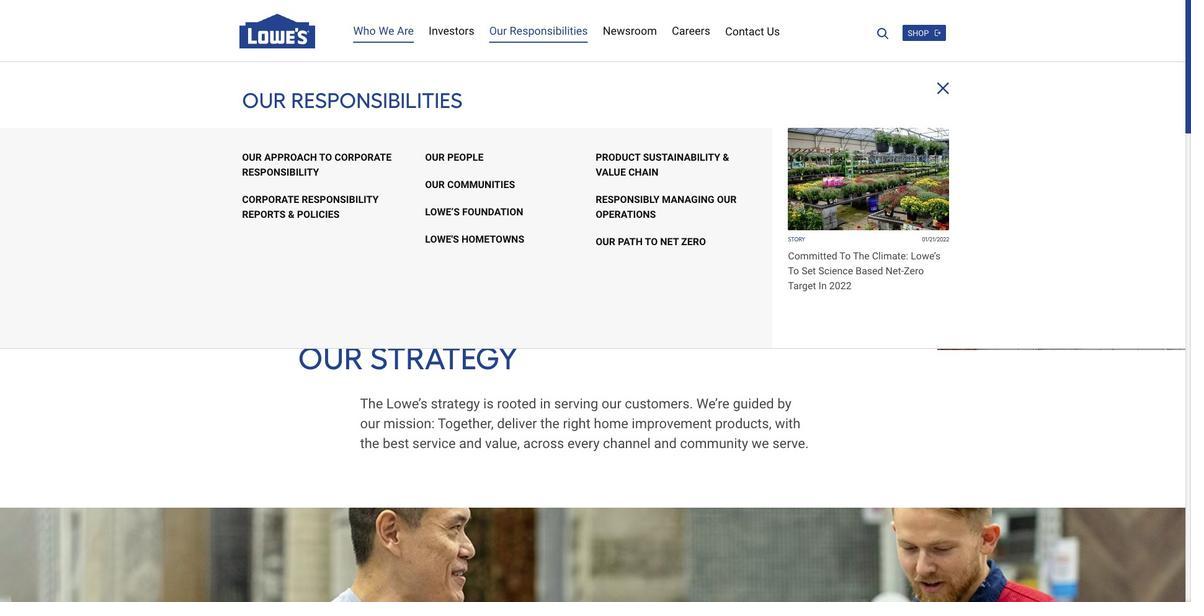 Task type: vqa. For each thing, say whether or not it's contained in the screenshot.
in within The Lowe's strategy is rooted in serving our customers. We're guided by our mission: Together, deliver the right home improvement products, with the best service and value, across every channel and community we serve.
yes



Task type: locate. For each thing, give the bounding box(es) containing it.
1 horizontal spatial &
[[723, 152, 730, 163]]

science
[[819, 265, 854, 277]]

1 vertical spatial our responsibilities
[[242, 88, 463, 114]]

corporate up reports
[[242, 194, 299, 206]]

who we are link
[[354, 23, 414, 39]]

we're
[[697, 396, 730, 412]]

chain
[[629, 166, 659, 178]]

contact us link
[[726, 24, 780, 40]]

our inside responsibly managing our operations
[[717, 194, 737, 206]]

0 horizontal spatial corporate
[[242, 194, 299, 206]]

responsibility inside corporate responsibility reports & policies
[[302, 194, 379, 206]]

our up home
[[602, 396, 622, 412]]

rooted
[[497, 396, 537, 412]]

1 horizontal spatial in
[[819, 280, 827, 292]]

our path to net zero
[[596, 236, 706, 248]]

1 vertical spatial &
[[288, 209, 295, 220]]

managing
[[662, 194, 715, 206]]

together,
[[438, 416, 494, 431]]

zero right "net" on the right top of page
[[682, 236, 706, 248]]

shop link
[[908, 28, 942, 38]]

0 horizontal spatial in
[[540, 396, 551, 412]]

0 vertical spatial lowe's
[[425, 206, 460, 218]]

newsroom link
[[603, 23, 657, 39]]

2 vertical spatial lowe's
[[387, 396, 428, 412]]

our people link
[[425, 144, 584, 171]]

best
[[383, 436, 409, 451]]

01/21/2022
[[923, 236, 950, 243]]

the lowe's strategy is rooted in serving our customers. we're guided by our mission: together, deliver the right home improvement products, with the best service and value, across every channel and community we serve.
[[360, 396, 809, 451]]

people
[[448, 152, 484, 163]]

lowe's up mission:
[[387, 396, 428, 412]]

serve.
[[773, 436, 809, 451]]

lowe's inside the lowe's strategy is rooted in serving our customers. we're guided by our mission: together, deliver the right home improvement products, with the best service and value, across every channel and community we serve.
[[387, 396, 428, 412]]

1 horizontal spatial to
[[789, 265, 800, 277]]

with
[[775, 416, 801, 431]]

1 horizontal spatial zero
[[904, 265, 925, 277]]

our people
[[425, 152, 484, 163]]

who
[[354, 24, 376, 37]]

zero
[[682, 236, 706, 248], [904, 265, 925, 277]]

lowe's hometowns
[[425, 233, 525, 245]]

2 horizontal spatial the
[[853, 250, 870, 262]]

the up based
[[853, 250, 870, 262]]

1 vertical spatial in
[[540, 396, 551, 412]]

1 vertical spatial our
[[360, 416, 380, 431]]

our responsibilities link
[[490, 23, 588, 63], [242, 88, 463, 114]]

responsibilities
[[510, 24, 588, 37], [291, 88, 463, 114]]

2 vertical spatial to
[[789, 265, 800, 277]]

0 horizontal spatial our
[[360, 416, 380, 431]]

we
[[379, 24, 394, 37]]

value
[[596, 166, 626, 178]]

2 horizontal spatial to
[[840, 250, 851, 262]]

corporate responsibility reports & policies
[[242, 194, 379, 220]]

the inside committed to the climate: lowe's to set science based net-zero target in 2022
[[853, 250, 870, 262]]

responsibility
[[242, 166, 319, 178], [302, 194, 379, 206]]

& left policies
[[288, 209, 295, 220]]

strategy
[[431, 396, 480, 412]]

service
[[413, 436, 456, 451]]

foundation
[[462, 206, 524, 218]]

& inside corporate responsibility reports & policies
[[288, 209, 295, 220]]

deliver
[[497, 416, 537, 431]]

net-
[[886, 265, 904, 277]]

to up science
[[840, 250, 851, 262]]

to
[[645, 236, 658, 248], [840, 250, 851, 262], [789, 265, 800, 277]]

lowe's up lowe's
[[425, 206, 460, 218]]

to left "net" on the right top of page
[[645, 236, 658, 248]]

0 vertical spatial in
[[819, 280, 827, 292]]

corporate responsibility reports & policies link
[[242, 186, 413, 228]]

1 vertical spatial to
[[840, 250, 851, 262]]

0 horizontal spatial &
[[288, 209, 295, 220]]

0 vertical spatial responsibilities
[[510, 24, 588, 37]]

1 horizontal spatial our responsibilities link
[[490, 23, 588, 63]]

the up the across
[[541, 416, 560, 431]]

0 vertical spatial the
[[853, 250, 870, 262]]

the left best on the bottom
[[360, 436, 380, 451]]

0 vertical spatial our
[[602, 396, 622, 412]]

our
[[490, 24, 507, 37], [242, 88, 286, 114], [242, 152, 262, 163], [425, 152, 445, 163], [425, 179, 445, 191], [717, 194, 737, 206], [596, 236, 616, 248], [298, 340, 363, 377]]

responsibility down approach
[[242, 166, 319, 178]]

our down the
[[360, 416, 380, 431]]

0 horizontal spatial our responsibilities link
[[242, 88, 463, 114]]

product
[[596, 152, 641, 163]]

responsibilities for bottommost "our responsibilities" link
[[291, 88, 463, 114]]

in
[[819, 280, 827, 292], [540, 396, 551, 412]]

and down the together,
[[459, 436, 482, 451]]

in left 2022
[[819, 280, 827, 292]]

strategy
[[370, 340, 518, 377]]

1 vertical spatial responsibility
[[302, 194, 379, 206]]

careers link
[[672, 23, 711, 39]]

zero down climate:
[[904, 265, 925, 277]]

1 horizontal spatial our responsibilities
[[490, 24, 588, 37]]

and
[[459, 436, 482, 451], [654, 436, 677, 451]]

1 horizontal spatial and
[[654, 436, 677, 451]]

0 horizontal spatial and
[[459, 436, 482, 451]]

approach
[[264, 152, 317, 163]]

1 horizontal spatial corporate
[[335, 152, 392, 163]]

lowe's
[[425, 206, 460, 218], [911, 250, 941, 262], [387, 396, 428, 412]]

corporate right to
[[335, 152, 392, 163]]

and down improvement
[[654, 436, 677, 451]]

careers
[[672, 24, 711, 37]]

0 vertical spatial our responsibilities
[[490, 24, 588, 37]]

0 vertical spatial to
[[645, 236, 658, 248]]

our inside our approach to corporate responsibility
[[242, 152, 262, 163]]

& right sustainability
[[723, 152, 730, 163]]

reports
[[242, 209, 286, 220]]

lowe's
[[425, 233, 459, 245]]

contact
[[726, 25, 765, 38]]

0 vertical spatial corporate
[[335, 152, 392, 163]]

who we are
[[354, 24, 414, 37]]

every
[[568, 436, 600, 451]]

our path to net zero link
[[596, 228, 754, 256]]

2 vertical spatial the
[[360, 436, 380, 451]]

1 vertical spatial the
[[541, 416, 560, 431]]

1 horizontal spatial our
[[602, 396, 622, 412]]

2022
[[830, 280, 852, 292]]

1 vertical spatial responsibilities
[[291, 88, 463, 114]]

0 horizontal spatial zero
[[682, 236, 706, 248]]

in right rooted
[[540, 396, 551, 412]]

responsibilities for "our responsibilities" link to the top
[[510, 24, 588, 37]]

operations
[[596, 209, 656, 220]]

& inside product sustainability & value chain
[[723, 152, 730, 163]]

our responsibilities
[[490, 24, 588, 37], [242, 88, 463, 114]]

products,
[[716, 416, 772, 431]]

lowe's down 01/21/2022
[[911, 250, 941, 262]]

to left set
[[789, 265, 800, 277]]

is
[[484, 396, 494, 412]]

1 vertical spatial lowe's
[[911, 250, 941, 262]]

our
[[602, 396, 622, 412], [360, 416, 380, 431]]

corporate
[[335, 152, 392, 163], [242, 194, 299, 206]]

0 horizontal spatial the
[[360, 436, 380, 451]]

in inside committed to the climate: lowe's to set science based net-zero target in 2022
[[819, 280, 827, 292]]

0 horizontal spatial responsibilities
[[291, 88, 463, 114]]

responsibility up policies
[[302, 194, 379, 206]]

1 horizontal spatial responsibilities
[[510, 24, 588, 37]]

0 vertical spatial &
[[723, 152, 730, 163]]

0 vertical spatial responsibility
[[242, 166, 319, 178]]

1 horizontal spatial the
[[541, 416, 560, 431]]

0 vertical spatial zero
[[682, 236, 706, 248]]

0 horizontal spatial our responsibilities
[[242, 88, 463, 114]]

1 vertical spatial corporate
[[242, 194, 299, 206]]

1 vertical spatial zero
[[904, 265, 925, 277]]

us
[[767, 25, 780, 38]]

our communities
[[425, 179, 515, 191]]



Task type: describe. For each thing, give the bounding box(es) containing it.
net
[[661, 236, 679, 248]]

target
[[789, 280, 817, 292]]

investors link
[[429, 23, 475, 39]]

lowe's logo image
[[239, 14, 315, 49]]

value,
[[485, 436, 520, 451]]

based
[[856, 265, 884, 277]]

climate:
[[873, 250, 909, 262]]

lowe's hometowns link
[[425, 226, 584, 253]]

the
[[360, 396, 383, 412]]

0 vertical spatial our responsibilities link
[[490, 23, 588, 63]]

0 horizontal spatial to
[[645, 236, 658, 248]]

we
[[752, 436, 770, 451]]

to
[[319, 152, 332, 163]]

channel
[[603, 436, 651, 451]]

committed to the climate: lowe's to set science based net-zero target in 2022
[[789, 250, 941, 292]]

our approach to corporate responsibility link
[[242, 144, 413, 186]]

lowe's foundation link
[[425, 199, 584, 226]]

committed
[[789, 250, 838, 262]]

story
[[789, 236, 806, 243]]

improvement
[[632, 416, 712, 431]]

across
[[524, 436, 564, 451]]

set
[[802, 265, 816, 277]]

responsibly managing our operations
[[596, 194, 737, 220]]

investors
[[429, 24, 475, 37]]

mission:
[[384, 416, 435, 431]]

1 vertical spatial our responsibilities link
[[242, 88, 463, 114]]

shop
[[908, 28, 930, 38]]

hometowns
[[462, 233, 525, 245]]

path
[[618, 236, 643, 248]]

our approach to corporate responsibility
[[242, 152, 392, 178]]

our communities link
[[425, 171, 584, 199]]

1 and from the left
[[459, 436, 482, 451]]

sustainability
[[643, 152, 721, 163]]

lowe's inside committed to the climate: lowe's to set science based net-zero target in 2022
[[911, 250, 941, 262]]

product sustainability & value chain
[[596, 152, 730, 178]]

home
[[594, 416, 629, 431]]

our strategy
[[298, 340, 518, 377]]

responsibly managing our operations link
[[596, 186, 754, 228]]

responsibly
[[596, 194, 660, 206]]

2 and from the left
[[654, 436, 677, 451]]

lowe's foundation
[[425, 206, 524, 218]]

in inside the lowe's strategy is rooted in serving our customers. we're guided by our mission: together, deliver the right home improvement products, with the best service and value, across every channel and community we serve.
[[540, 396, 551, 412]]

by
[[778, 396, 792, 412]]

serving
[[554, 396, 599, 412]]

customers.
[[625, 396, 694, 412]]

community
[[681, 436, 749, 451]]

product sustainability & value chain link
[[596, 144, 754, 186]]

corporate inside our approach to corporate responsibility
[[335, 152, 392, 163]]

committed to the climate: lowe's to set science based net-zero target in 2022 link
[[789, 250, 941, 292]]

right
[[563, 416, 591, 431]]

contact us
[[726, 25, 780, 38]]

responsibility inside our approach to corporate responsibility
[[242, 166, 319, 178]]

zero inside committed to the climate: lowe's to set science based net-zero target in 2022
[[904, 265, 925, 277]]

are
[[397, 24, 414, 37]]

guided
[[733, 396, 775, 412]]

communities
[[448, 179, 515, 191]]

newsroom
[[603, 24, 657, 37]]

corporate inside corporate responsibility reports & policies
[[242, 194, 299, 206]]

policies
[[297, 209, 340, 220]]

committed to the climate: lowe's to set science based net-zero target in 2022 image
[[789, 128, 950, 230]]



